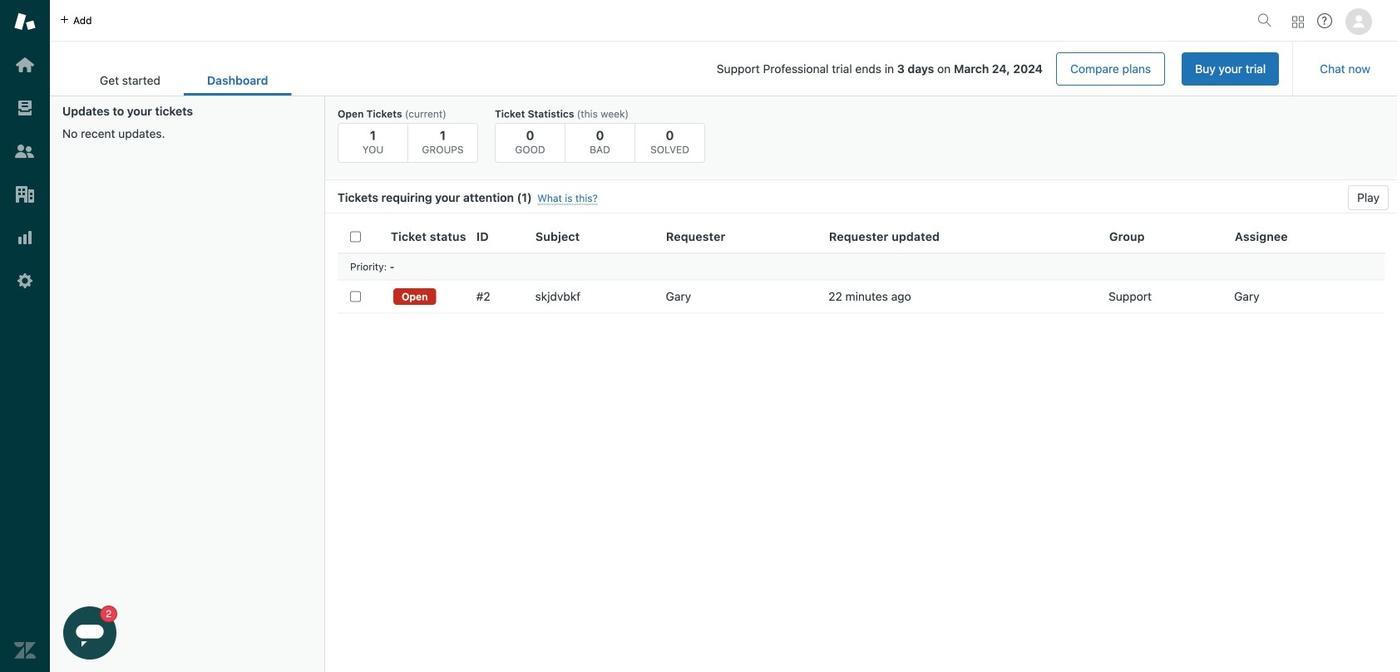 Task type: vqa. For each thing, say whether or not it's contained in the screenshot.
customers ICON
yes



Task type: describe. For each thing, give the bounding box(es) containing it.
views image
[[14, 97, 36, 119]]

admin image
[[14, 270, 36, 292]]

zendesk support image
[[14, 11, 36, 32]]

zendesk products image
[[1292, 16, 1304, 28]]

reporting image
[[14, 227, 36, 249]]

get started image
[[14, 54, 36, 76]]



Task type: locate. For each thing, give the bounding box(es) containing it.
Select All Tickets checkbox
[[350, 231, 361, 242]]

get help image
[[1317, 13, 1332, 28]]

March 24, 2024 text field
[[954, 62, 1043, 76]]

zendesk image
[[14, 640, 36, 662]]

organizations image
[[14, 184, 36, 205]]

tab
[[77, 65, 184, 96]]

None checkbox
[[350, 292, 361, 302]]

tab list
[[77, 65, 292, 96]]

main element
[[0, 0, 50, 673]]

grid
[[325, 220, 1397, 673]]

customers image
[[14, 141, 36, 162]]



